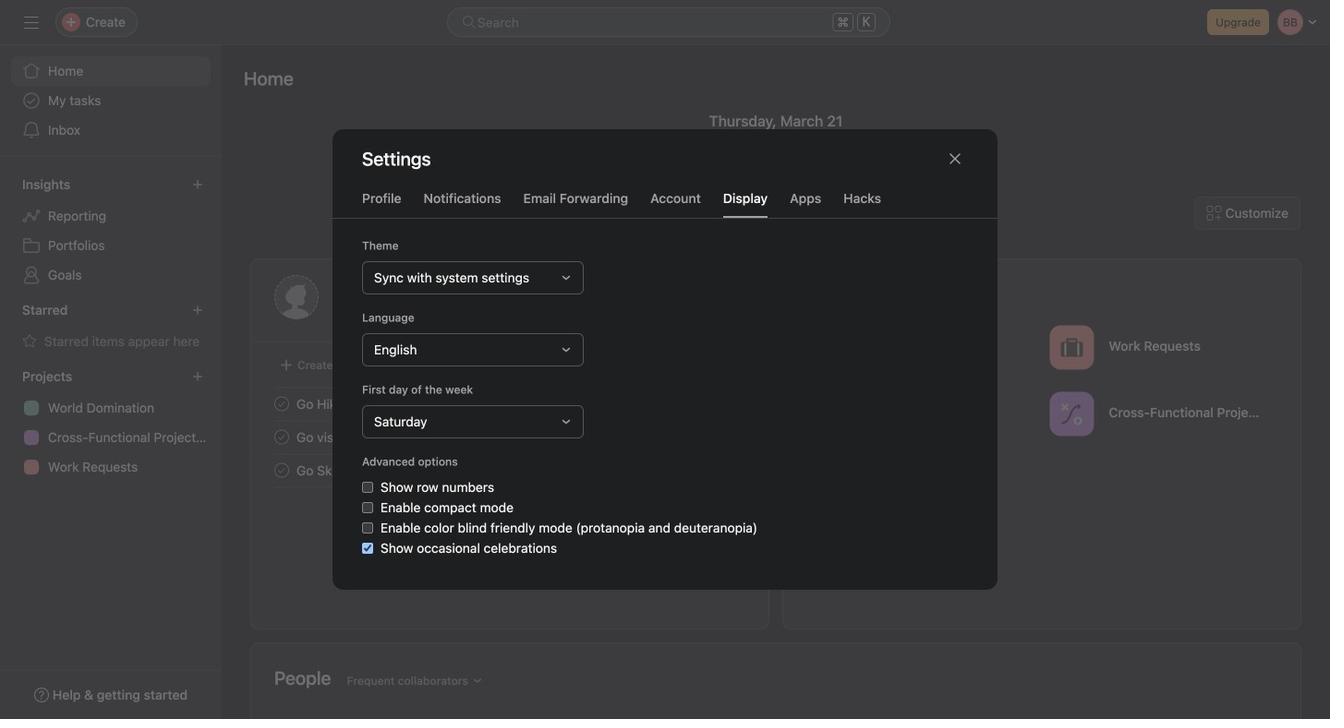 Task type: vqa. For each thing, say whether or not it's contained in the screenshot.
Hide sidebar Image
yes



Task type: locate. For each thing, give the bounding box(es) containing it.
0 vertical spatial mark complete checkbox
[[271, 393, 293, 415]]

1 mark complete checkbox from the top
[[271, 393, 293, 415]]

global element
[[0, 45, 222, 156]]

mark complete checkbox up mark complete checkbox
[[271, 426, 293, 449]]

projects element
[[0, 360, 222, 486]]

starred element
[[0, 294, 222, 360]]

mark complete image up mark complete image
[[271, 393, 293, 415]]

mark complete checkbox up mark complete image
[[271, 393, 293, 415]]

dialog
[[333, 129, 998, 590]]

1 vertical spatial mark complete checkbox
[[271, 426, 293, 449]]

insights element
[[0, 168, 222, 294]]

mark complete image
[[271, 393, 293, 415], [271, 460, 293, 482]]

None checkbox
[[362, 503, 373, 514]]

Mark complete checkbox
[[271, 460, 293, 482]]

Mark complete checkbox
[[271, 393, 293, 415], [271, 426, 293, 449]]

1 vertical spatial mark complete image
[[271, 460, 293, 482]]

0 vertical spatial mark complete image
[[271, 393, 293, 415]]

mark complete image down mark complete image
[[271, 460, 293, 482]]

None checkbox
[[362, 482, 373, 493], [362, 523, 373, 534], [362, 543, 373, 554], [362, 482, 373, 493], [362, 523, 373, 534], [362, 543, 373, 554]]



Task type: describe. For each thing, give the bounding box(es) containing it.
mark complete image
[[271, 426, 293, 449]]

2 mark complete checkbox from the top
[[271, 426, 293, 449]]

close this dialog image
[[948, 152, 963, 166]]

2 mark complete image from the top
[[271, 460, 293, 482]]

settings tab list
[[333, 188, 998, 219]]

add profile photo image
[[274, 275, 319, 320]]

line_and_symbols image
[[1061, 403, 1083, 425]]

hide sidebar image
[[24, 15, 39, 30]]

briefcase image
[[1061, 337, 1083, 359]]

1 mark complete image from the top
[[271, 393, 293, 415]]



